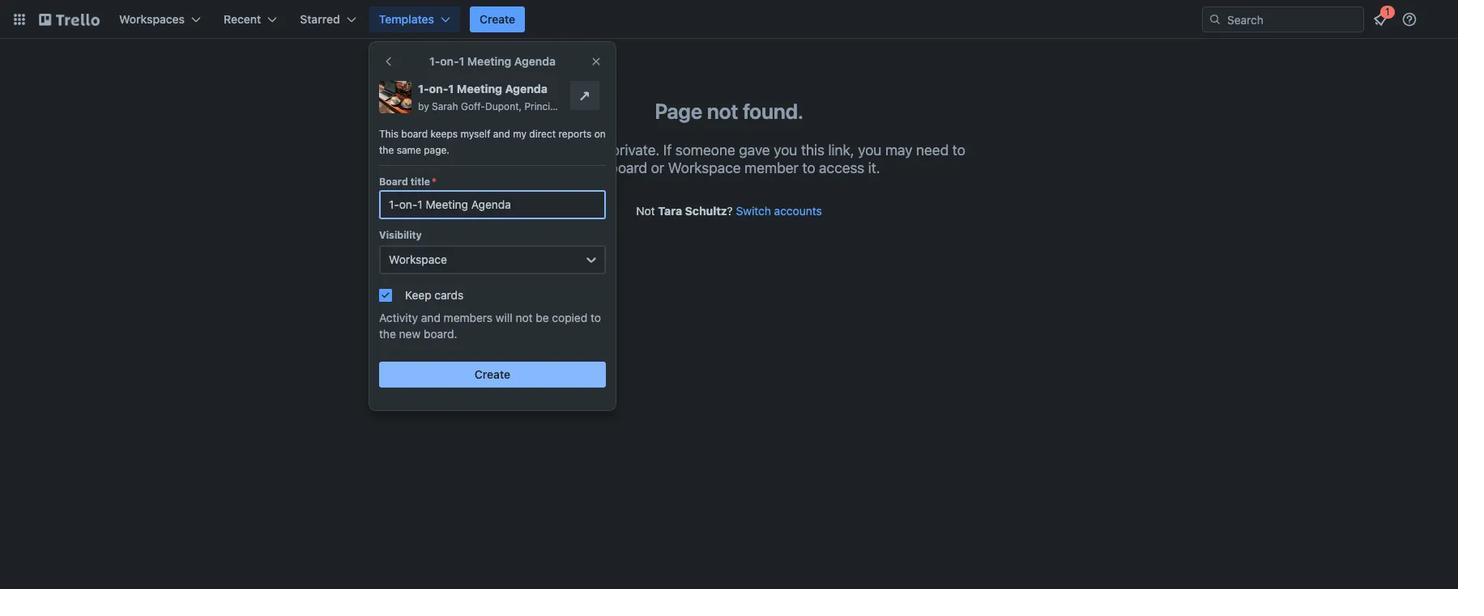 Task type: locate. For each thing, give the bounding box(es) containing it.
agenda up 1-on-1 meeting agenda by sarah goff-dupont, principal writer @ atlassian
[[514, 54, 556, 68]]

0 vertical spatial 1-
[[430, 54, 440, 68]]

not right will
[[516, 311, 533, 325]]

create button down activity and members will not be copied to the new board.
[[379, 362, 606, 388]]

link,
[[828, 142, 855, 159]]

0 vertical spatial create button
[[470, 6, 525, 32]]

1 vertical spatial 1
[[448, 82, 454, 96]]

this board keeps myself and my direct reports on the same page.
[[379, 128, 606, 156]]

1 horizontal spatial you
[[858, 142, 882, 159]]

direct
[[529, 128, 556, 140]]

1 vertical spatial the
[[379, 327, 396, 341]]

on- inside 1-on-1 meeting agenda by sarah goff-dupont, principal writer @ atlassian
[[429, 82, 448, 96]]

be
[[591, 142, 608, 159], [578, 160, 595, 177], [536, 311, 549, 325]]

0 horizontal spatial you
[[774, 142, 798, 159]]

meeting for 1-on-1 meeting agenda by sarah goff-dupont, principal writer @ atlassian
[[457, 82, 502, 96]]

1 horizontal spatial not
[[707, 99, 739, 123]]

board title *
[[379, 176, 437, 188]]

and left the my
[[493, 128, 510, 140]]

members
[[444, 311, 493, 325]]

activity and members will not be copied to the new board.
[[379, 311, 601, 341]]

copied
[[552, 311, 588, 325]]

agenda inside 1-on-1 meeting agenda by sarah goff-dupont, principal writer @ atlassian
[[505, 82, 548, 96]]

1 vertical spatial this
[[493, 142, 520, 159]]

recent button
[[214, 6, 287, 32]]

1 up 1-on-1 meeting agenda link
[[459, 54, 465, 68]]

page
[[655, 99, 703, 123]]

the inside this board keeps myself and my direct reports on the same page.
[[379, 144, 394, 156]]

1- right return to previous screen icon
[[430, 54, 440, 68]]

create button up 1-on-1 meeting agenda
[[470, 6, 525, 32]]

1 vertical spatial 1-
[[418, 82, 429, 96]]

1- up by
[[418, 82, 429, 96]]

2 vertical spatial be
[[536, 311, 549, 325]]

agenda for 1-on-1 meeting agenda
[[514, 54, 556, 68]]

1 vertical spatial workspace
[[389, 253, 447, 267]]

0 vertical spatial workspace
[[668, 160, 741, 177]]

board.
[[424, 327, 457, 341]]

workspaces button
[[109, 6, 211, 32]]

goff-
[[461, 100, 485, 113]]

my
[[513, 128, 527, 140]]

atlassian
[[609, 100, 650, 113]]

0 vertical spatial the
[[379, 144, 394, 156]]

0 horizontal spatial 1-
[[418, 82, 429, 96]]

board
[[401, 128, 428, 140], [610, 160, 648, 177]]

to right copied
[[591, 311, 601, 325]]

to inside activity and members will not be copied to the new board.
[[591, 311, 601, 325]]

1 vertical spatial not
[[516, 311, 533, 325]]

may left need
[[886, 142, 913, 159]]

access
[[819, 160, 865, 177]]

1 the from the top
[[379, 144, 394, 156]]

workspace down someone
[[668, 160, 741, 177]]

1- for 1-on-1 meeting agenda
[[430, 54, 440, 68]]

1 vertical spatial agenda
[[505, 82, 548, 96]]

1 horizontal spatial may
[[886, 142, 913, 159]]

the inside activity and members will not be copied to the new board.
[[379, 327, 396, 341]]

1 horizontal spatial workspace
[[668, 160, 741, 177]]

page.
[[424, 144, 450, 156]]

meeting up 1-on-1 meeting agenda link
[[467, 54, 512, 68]]

1 notification image
[[1371, 10, 1390, 29]]

to right need
[[953, 142, 966, 159]]

may down reports
[[560, 142, 588, 159]]

not
[[707, 99, 739, 123], [516, 311, 533, 325]]

to down 'this'
[[803, 160, 816, 177]]

agenda
[[514, 54, 556, 68], [505, 82, 548, 96]]

the left 'same'
[[379, 144, 394, 156]]

accounts
[[774, 204, 822, 218]]

on-
[[440, 54, 459, 68], [429, 82, 448, 96]]

0 vertical spatial to
[[953, 142, 966, 159]]

0 horizontal spatial workspace
[[389, 253, 447, 267]]

create up 1-on-1 meeting agenda
[[480, 12, 515, 26]]

0 vertical spatial 1
[[459, 54, 465, 68]]

0 vertical spatial meeting
[[467, 54, 512, 68]]

this
[[379, 128, 399, 140], [493, 142, 520, 159]]

agenda up principal
[[505, 82, 548, 96]]

2 the from the top
[[379, 327, 396, 341]]

this inside this board keeps myself and my direct reports on the same page.
[[379, 128, 399, 140]]

0 vertical spatial create
[[480, 12, 515, 26]]

this down the my
[[493, 142, 520, 159]]

1 vertical spatial on-
[[429, 82, 448, 96]]

board down private.
[[610, 160, 648, 177]]

you
[[774, 142, 798, 159], [858, 142, 882, 159]]

by
[[418, 100, 429, 113]]

0 vertical spatial board
[[401, 128, 428, 140]]

board inside this board keeps myself and my direct reports on the same page.
[[401, 128, 428, 140]]

1 up sarah
[[448, 82, 454, 96]]

1 vertical spatial create
[[475, 368, 511, 382]]

board up 'same'
[[401, 128, 428, 140]]

be down on
[[591, 142, 608, 159]]

0 horizontal spatial may
[[560, 142, 588, 159]]

someone
[[676, 142, 736, 159]]

reports
[[559, 128, 592, 140]]

1 vertical spatial to
[[803, 160, 816, 177]]

1
[[459, 54, 465, 68], [448, 82, 454, 96]]

1 inside 1-on-1 meeting agenda by sarah goff-dupont, principal writer @ atlassian
[[448, 82, 454, 96]]

this
[[801, 142, 825, 159]]

1-on-1 meeting agenda
[[430, 54, 556, 68]]

workspace
[[668, 160, 741, 177], [389, 253, 447, 267]]

1 vertical spatial board
[[610, 160, 648, 177]]

recent
[[224, 12, 261, 26]]

this inside the this page may be private. if someone gave you this link, you may need to be a board or workspace member to access it.
[[493, 142, 520, 159]]

create
[[480, 12, 515, 26], [475, 368, 511, 382]]

meeting inside 1-on-1 meeting agenda by sarah goff-dupont, principal writer @ atlassian
[[457, 82, 502, 96]]

be left copied
[[536, 311, 549, 325]]

a
[[598, 160, 606, 177]]

0 horizontal spatial board
[[401, 128, 428, 140]]

be inside activity and members will not be copied to the new board.
[[536, 311, 549, 325]]

1 horizontal spatial 1
[[459, 54, 465, 68]]

1 horizontal spatial 1-
[[430, 54, 440, 68]]

meeting for 1-on-1 meeting agenda
[[467, 54, 512, 68]]

and up board.
[[421, 311, 441, 325]]

create button
[[470, 6, 525, 32], [379, 362, 606, 388]]

workspace down the visibility on the left top of the page
[[389, 253, 447, 267]]

the
[[379, 144, 394, 156], [379, 327, 396, 341]]

on- for 1-on-1 meeting agenda by sarah goff-dupont, principal writer @ atlassian
[[429, 82, 448, 96]]

1 horizontal spatial and
[[493, 128, 510, 140]]

1-
[[430, 54, 440, 68], [418, 82, 429, 96]]

not inside activity and members will not be copied to the new board.
[[516, 311, 533, 325]]

board
[[379, 176, 408, 188]]

create down activity and members will not be copied to the new board.
[[475, 368, 511, 382]]

0 horizontal spatial 1
[[448, 82, 454, 96]]

1 for 1-on-1 meeting agenda
[[459, 54, 465, 68]]

0 horizontal spatial this
[[379, 128, 399, 140]]

tara schultz (taraschultz7) image
[[1429, 10, 1449, 29]]

and
[[493, 128, 510, 140], [421, 311, 441, 325]]

1 vertical spatial meeting
[[457, 82, 502, 96]]

1 vertical spatial create button
[[379, 362, 606, 388]]

*
[[432, 176, 437, 188]]

0 horizontal spatial to
[[591, 311, 601, 325]]

1-on-1 meeting agenda by sarah goff-dupont, principal writer @ atlassian
[[418, 82, 650, 113]]

sarah
[[432, 100, 458, 113]]

this for this board keeps myself and my direct reports on the same page.
[[379, 128, 399, 140]]

0 vertical spatial and
[[493, 128, 510, 140]]

starred button
[[290, 6, 366, 32]]

to
[[953, 142, 966, 159], [803, 160, 816, 177], [591, 311, 601, 325]]

not tara schultz ? switch accounts
[[636, 204, 822, 218]]

on- for 1-on-1 meeting agenda
[[440, 54, 459, 68]]

may
[[560, 142, 588, 159], [886, 142, 913, 159]]

1 vertical spatial and
[[421, 311, 441, 325]]

you up member
[[774, 142, 798, 159]]

be left a at the top left of the page
[[578, 160, 595, 177]]

new
[[399, 327, 421, 341]]

0 vertical spatial on-
[[440, 54, 459, 68]]

2 may from the left
[[886, 142, 913, 159]]

1- inside 1-on-1 meeting agenda by sarah goff-dupont, principal writer @ atlassian
[[418, 82, 429, 96]]

search image
[[1209, 13, 1222, 26]]

this page may be private. if someone gave you this link, you may need to be a board or workspace member to access it.
[[493, 142, 966, 177]]

board inside the this page may be private. if someone gave you this link, you may need to be a board or workspace member to access it.
[[610, 160, 648, 177]]

keeps
[[431, 128, 458, 140]]

meeting up goff-
[[457, 82, 502, 96]]

1 horizontal spatial board
[[610, 160, 648, 177]]

0 vertical spatial this
[[379, 128, 399, 140]]

0 vertical spatial agenda
[[514, 54, 556, 68]]

templates button
[[369, 6, 460, 32]]

1 horizontal spatial this
[[493, 142, 520, 159]]

meeting
[[467, 54, 512, 68], [457, 82, 502, 96]]

the down activity
[[379, 327, 396, 341]]

None text field
[[379, 190, 606, 220]]

page not found.
[[655, 99, 804, 123]]

0 horizontal spatial and
[[421, 311, 441, 325]]

title
[[411, 176, 430, 188]]

if
[[663, 142, 672, 159]]

2 vertical spatial to
[[591, 311, 601, 325]]

0 horizontal spatial not
[[516, 311, 533, 325]]

you up it. in the top right of the page
[[858, 142, 882, 159]]

not up someone
[[707, 99, 739, 123]]

private.
[[611, 142, 660, 159]]

this up 'same'
[[379, 128, 399, 140]]



Task type: vqa. For each thing, say whether or not it's contained in the screenshot.
the •
no



Task type: describe. For each thing, give the bounding box(es) containing it.
back to home image
[[39, 6, 100, 32]]

gave
[[739, 142, 770, 159]]

0 vertical spatial not
[[707, 99, 739, 123]]

tara
[[658, 204, 682, 218]]

on
[[595, 128, 606, 140]]

myself
[[461, 128, 491, 140]]

visibility
[[379, 229, 422, 241]]

open information menu image
[[1402, 11, 1418, 28]]

2 you from the left
[[858, 142, 882, 159]]

2 horizontal spatial to
[[953, 142, 966, 159]]

agenda for 1-on-1 meeting agenda by sarah goff-dupont, principal writer @ atlassian
[[505, 82, 548, 96]]

switch
[[736, 204, 771, 218]]

will
[[496, 311, 513, 325]]

1 vertical spatial be
[[578, 160, 595, 177]]

activity
[[379, 311, 418, 325]]

found.
[[743, 99, 804, 123]]

page
[[524, 142, 557, 159]]

it.
[[868, 160, 880, 177]]

1 for 1-on-1 meeting agenda by sarah goff-dupont, principal writer @ atlassian
[[448, 82, 454, 96]]

and inside activity and members will not be copied to the new board.
[[421, 311, 441, 325]]

1- for 1-on-1 meeting agenda by sarah goff-dupont, principal writer @ atlassian
[[418, 82, 429, 96]]

keep
[[405, 288, 432, 302]]

this for this page may be private. if someone gave you this link, you may need to be a board or workspace member to access it.
[[493, 142, 520, 159]]

keep cards
[[405, 288, 464, 302]]

workspace inside the this page may be private. if someone gave you this link, you may need to be a board or workspace member to access it.
[[668, 160, 741, 177]]

return to previous screen image
[[382, 55, 395, 68]]

principal
[[525, 100, 564, 113]]

1 horizontal spatial to
[[803, 160, 816, 177]]

switch accounts link
[[736, 204, 822, 218]]

1-on-1 meeting agenda link
[[418, 81, 564, 97]]

starred
[[300, 12, 340, 26]]

writer
[[567, 100, 595, 113]]

not
[[636, 204, 655, 218]]

cards
[[435, 288, 464, 302]]

same
[[397, 144, 421, 156]]

create button inside primary "element"
[[470, 6, 525, 32]]

1 you from the left
[[774, 142, 798, 159]]

need
[[916, 142, 949, 159]]

1 may from the left
[[560, 142, 588, 159]]

create inside primary "element"
[[480, 12, 515, 26]]

dupont,
[[485, 100, 522, 113]]

@
[[598, 100, 607, 113]]

schultz
[[685, 204, 727, 218]]

or
[[651, 160, 665, 177]]

workspaces
[[119, 12, 185, 26]]

?
[[727, 204, 733, 218]]

member
[[745, 160, 799, 177]]

Search field
[[1222, 7, 1364, 32]]

primary element
[[0, 0, 1459, 39]]

and inside this board keeps myself and my direct reports on the same page.
[[493, 128, 510, 140]]

close popover image
[[590, 55, 603, 68]]

0 vertical spatial be
[[591, 142, 608, 159]]

templates
[[379, 12, 434, 26]]



